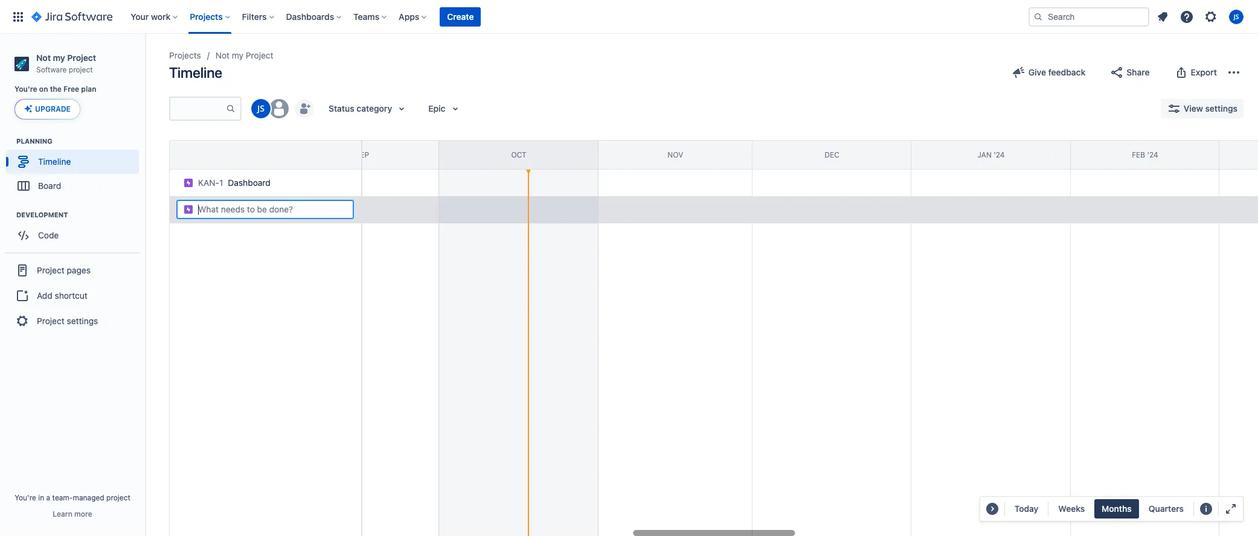 Task type: locate. For each thing, give the bounding box(es) containing it.
sidebar navigation image
[[132, 48, 158, 72]]

0 vertical spatial projects
[[190, 11, 223, 21]]

1 horizontal spatial my
[[232, 50, 244, 60]]

group
[[5, 253, 140, 339]]

unassigned image
[[269, 99, 289, 118]]

not inside not my project software project
[[36, 53, 51, 63]]

you're for you're in a team-managed project
[[15, 494, 36, 503]]

timeline
[[169, 64, 222, 81], [38, 156, 71, 167]]

search image
[[1034, 12, 1043, 21]]

settings inside popup button
[[1206, 103, 1238, 114]]

settings
[[1206, 103, 1238, 114], [67, 316, 98, 326]]

'24 right feb
[[1148, 150, 1159, 159]]

legend image
[[1199, 502, 1214, 517]]

filters button
[[238, 7, 279, 26]]

notifications image
[[1156, 9, 1170, 24]]

1 vertical spatial settings
[[67, 316, 98, 326]]

kan-
[[198, 178, 219, 188]]

kan-1 link
[[198, 177, 223, 189]]

timeline up board
[[38, 156, 71, 167]]

not right projects link at the top of the page
[[216, 50, 230, 60]]

add shortcut button
[[5, 284, 140, 308]]

banner containing your work
[[0, 0, 1258, 34]]

dashboards button
[[282, 7, 346, 26]]

1 horizontal spatial project
[[106, 494, 130, 503]]

1 vertical spatial projects
[[169, 50, 201, 60]]

projects for projects link at the top of the page
[[169, 50, 201, 60]]

projects right sidebar navigation icon
[[169, 50, 201, 60]]

development
[[16, 211, 68, 219]]

project up add
[[37, 265, 64, 275]]

months
[[1102, 504, 1132, 514]]

my inside not my project software project
[[53, 53, 65, 63]]

0 horizontal spatial settings
[[67, 316, 98, 326]]

team-
[[52, 494, 73, 503]]

1 horizontal spatial timeline
[[169, 64, 222, 81]]

dec
[[825, 150, 840, 159]]

learn
[[53, 510, 72, 519]]

timeline down projects link at the top of the page
[[169, 64, 222, 81]]

you're
[[14, 85, 37, 94], [15, 494, 36, 503]]

'24 for feb '24
[[1148, 150, 1159, 159]]

epic image
[[184, 178, 193, 188], [184, 205, 193, 214]]

planning
[[16, 137, 52, 145]]

1 horizontal spatial not
[[216, 50, 230, 60]]

0 horizontal spatial timeline
[[38, 156, 71, 167]]

epic button
[[421, 99, 470, 118]]

1 horizontal spatial '24
[[1148, 150, 1159, 159]]

my down filters
[[232, 50, 244, 60]]

my
[[232, 50, 244, 60], [53, 53, 65, 63]]

feedback
[[1049, 67, 1086, 77]]

upgrade button
[[15, 100, 80, 119]]

today
[[1015, 504, 1039, 514]]

my up software in the left of the page
[[53, 53, 65, 63]]

not
[[216, 50, 230, 60], [36, 53, 51, 63]]

status
[[329, 103, 354, 114]]

status category button
[[321, 99, 416, 118]]

1 epic image from the top
[[184, 178, 193, 188]]

share
[[1127, 67, 1150, 77]]

apps button
[[395, 7, 432, 26]]

view settings button
[[1161, 99, 1244, 118]]

2 '24 from the left
[[1148, 150, 1159, 159]]

free
[[64, 85, 79, 94]]

project
[[69, 65, 93, 74], [106, 494, 130, 503]]

'24
[[994, 150, 1005, 159], [1148, 150, 1159, 159]]

my for not my project software project
[[53, 53, 65, 63]]

1 vertical spatial you're
[[15, 494, 36, 503]]

not up software in the left of the page
[[36, 53, 51, 63]]

you're left in
[[15, 494, 36, 503]]

0 horizontal spatial project
[[69, 65, 93, 74]]

0 vertical spatial project
[[69, 65, 93, 74]]

quarters
[[1149, 504, 1184, 514]]

filters
[[242, 11, 267, 21]]

0 vertical spatial settings
[[1206, 103, 1238, 114]]

1 '24 from the left
[[994, 150, 1005, 159]]

1 vertical spatial epic image
[[184, 205, 193, 214]]

'24 for jan '24
[[994, 150, 1005, 159]]

you're left on
[[14, 85, 37, 94]]

0 vertical spatial you're
[[14, 85, 37, 94]]

projects inside projects popup button
[[190, 11, 223, 21]]

teams
[[354, 11, 380, 21]]

jira software image
[[31, 9, 113, 24], [31, 9, 113, 24]]

give
[[1029, 67, 1046, 77]]

project up plan
[[69, 65, 93, 74]]

share button
[[1103, 63, 1157, 82]]

2 you're from the top
[[15, 494, 36, 503]]

share image
[[1110, 65, 1124, 80]]

group containing project pages
[[5, 253, 140, 339]]

planning group
[[6, 137, 144, 202]]

not my project software project
[[36, 53, 96, 74]]

0 vertical spatial epic image
[[184, 178, 193, 188]]

1 vertical spatial timeline
[[38, 156, 71, 167]]

1 horizontal spatial settings
[[1206, 103, 1238, 114]]

give feedback button
[[1005, 63, 1093, 82]]

code
[[38, 230, 59, 240]]

add shortcut
[[37, 291, 87, 301]]

create button
[[440, 7, 481, 26]]

development group
[[6, 210, 144, 252]]

0 horizontal spatial '24
[[994, 150, 1005, 159]]

0 horizontal spatial not
[[36, 53, 51, 63]]

project inside not my project software project
[[67, 53, 96, 63]]

work
[[151, 11, 171, 21]]

Search field
[[1029, 7, 1150, 26]]

jan '24
[[978, 150, 1005, 159]]

my inside not my project link
[[232, 50, 244, 60]]

Search timeline text field
[[170, 98, 226, 120]]

primary element
[[7, 0, 1029, 34]]

board
[[38, 181, 61, 191]]

project up plan
[[67, 53, 96, 63]]

jan
[[978, 150, 992, 159]]

project
[[246, 50, 273, 60], [67, 53, 96, 63], [37, 265, 64, 275], [37, 316, 64, 326]]

add people image
[[297, 101, 312, 116]]

on
[[39, 85, 48, 94]]

epic
[[428, 103, 446, 114]]

your profile and settings image
[[1229, 9, 1244, 24]]

settings right view
[[1206, 103, 1238, 114]]

projects up projects link at the top of the page
[[190, 11, 223, 21]]

settings down add shortcut button
[[67, 316, 98, 326]]

projects
[[190, 11, 223, 21], [169, 50, 201, 60]]

your work
[[131, 11, 171, 21]]

nov
[[668, 150, 683, 159]]

0 vertical spatial timeline
[[169, 64, 222, 81]]

development image
[[2, 208, 16, 223]]

project down filters popup button at top left
[[246, 50, 273, 60]]

sep
[[356, 150, 369, 159]]

project right managed
[[106, 494, 130, 503]]

you're on the free plan
[[14, 85, 96, 94]]

'24 right jan
[[994, 150, 1005, 159]]

1 you're from the top
[[14, 85, 37, 94]]

banner
[[0, 0, 1258, 34]]

0 horizontal spatial my
[[53, 53, 65, 63]]

help image
[[1180, 9, 1194, 24]]



Task type: vqa. For each thing, say whether or not it's contained in the screenshot.
the KAN-
yes



Task type: describe. For each thing, give the bounding box(es) containing it.
view
[[1184, 103, 1203, 114]]

code link
[[6, 224, 139, 248]]

projects button
[[186, 7, 235, 26]]

dashboards
[[286, 11, 334, 21]]

enter full screen image
[[1224, 502, 1239, 517]]

export
[[1191, 67, 1217, 77]]

project down add
[[37, 316, 64, 326]]

weeks button
[[1051, 500, 1092, 519]]

today button
[[1008, 500, 1046, 519]]

feb '24
[[1132, 150, 1159, 159]]

timeline link
[[6, 150, 139, 174]]

project settings link
[[5, 308, 140, 335]]

add
[[37, 291, 52, 301]]

a
[[46, 494, 50, 503]]

1 vertical spatial project
[[106, 494, 130, 503]]

pages
[[67, 265, 91, 275]]

projects link
[[169, 48, 201, 63]]

status category
[[329, 103, 392, 114]]

you're for you're on the free plan
[[14, 85, 37, 94]]

give feedback
[[1029, 67, 1086, 77]]

the
[[50, 85, 62, 94]]

1
[[219, 178, 223, 188]]

project inside not my project software project
[[69, 65, 93, 74]]

jacob simon image
[[251, 99, 271, 118]]

feb
[[1132, 150, 1146, 159]]

your
[[131, 11, 149, 21]]

teams button
[[350, 7, 392, 26]]

settings for project settings
[[67, 316, 98, 326]]

apps
[[399, 11, 419, 21]]

projects for projects popup button
[[190, 11, 223, 21]]

create
[[447, 11, 474, 21]]

weeks
[[1059, 504, 1085, 514]]

quarters button
[[1142, 500, 1191, 519]]

settings for view settings
[[1206, 103, 1238, 114]]

learn more
[[53, 510, 92, 519]]

2 epic image from the top
[[184, 205, 193, 214]]

managed
[[73, 494, 104, 503]]

project pages link
[[5, 258, 140, 284]]

export icon image
[[1174, 65, 1189, 80]]

What needs to be done? - Press the "Enter" key to submit or the "Escape" key to cancel. text field
[[198, 204, 344, 216]]

not for not my project software project
[[36, 53, 51, 63]]

view settings image
[[1167, 101, 1182, 116]]

not my project
[[216, 50, 273, 60]]

appswitcher icon image
[[11, 9, 25, 24]]

upgrade
[[35, 105, 71, 114]]

learn more button
[[53, 510, 92, 520]]

project pages
[[37, 265, 91, 275]]

settings image
[[1204, 9, 1219, 24]]

my for not my project
[[232, 50, 244, 60]]

dashboard
[[228, 178, 271, 188]]

your work button
[[127, 7, 183, 26]]

shortcut
[[55, 291, 87, 301]]

view settings
[[1184, 103, 1238, 114]]

timeline inside planning 'group'
[[38, 156, 71, 167]]

you're in a team-managed project
[[15, 494, 130, 503]]

category
[[357, 103, 392, 114]]

oct
[[511, 150, 527, 159]]

months button
[[1095, 500, 1139, 519]]

board link
[[6, 174, 139, 198]]

kan-1 dashboard
[[198, 178, 271, 188]]

software
[[36, 65, 67, 74]]

not for not my project
[[216, 50, 230, 60]]

more
[[74, 510, 92, 519]]

project settings
[[37, 316, 98, 326]]

export button
[[1167, 63, 1225, 82]]

not my project link
[[216, 48, 273, 63]]

plan
[[81, 85, 96, 94]]

planning image
[[2, 134, 16, 149]]

in
[[38, 494, 44, 503]]



